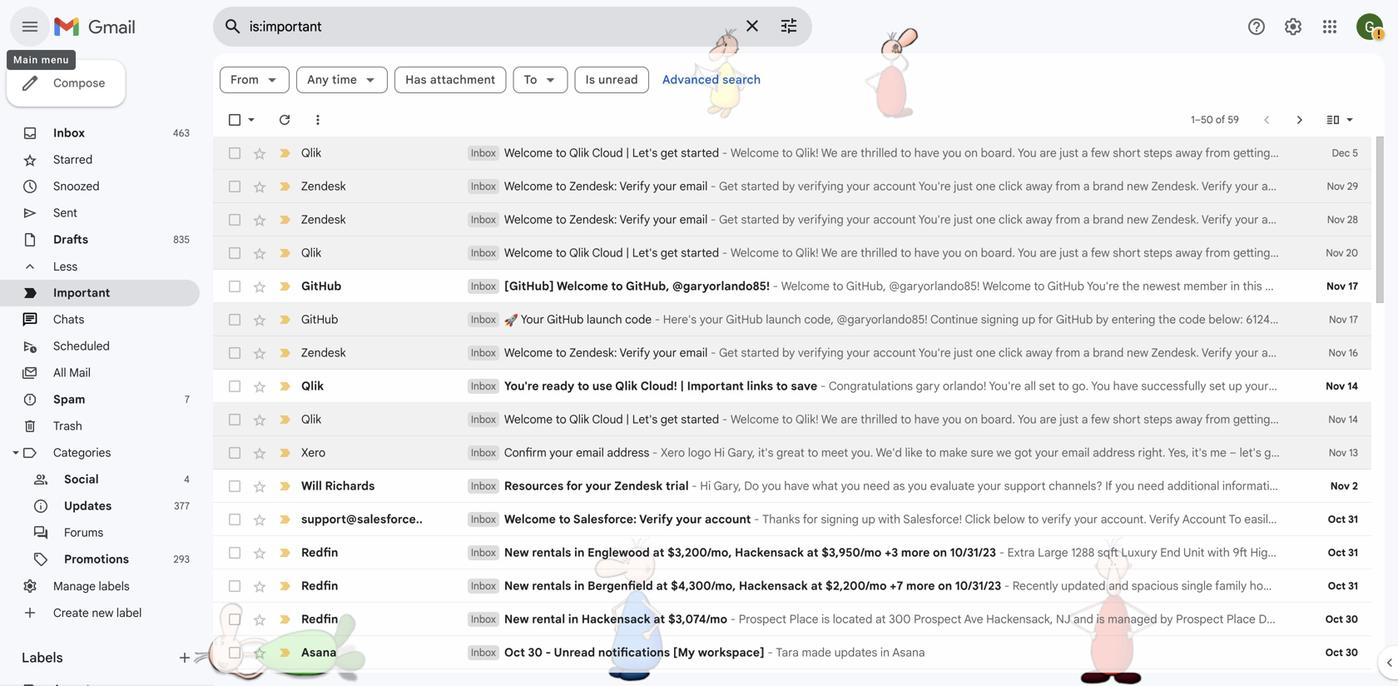 Task type: describe. For each thing, give the bounding box(es) containing it.
spam
[[53, 392, 85, 407]]

up for dec 5
[[1351, 146, 1364, 160]]

oct for welcome to salesforce: verify your account
[[1329, 513, 1346, 526]]

verifying for nov 29
[[798, 179, 844, 194]]

and right nj
[[1074, 612, 1094, 627]]

nov for 13th row from the bottom
[[1327, 280, 1346, 293]]

2
[[1353, 480, 1359, 492]]

2 oct 30 from the top
[[1326, 647, 1359, 659]]

get for nov 29
[[719, 179, 738, 194]]

oct 31 for +3
[[1329, 547, 1359, 559]]

to
[[524, 72, 538, 87]]

cloud for nov 20
[[592, 246, 623, 260]]

20 ﻿ from the left
[[1105, 645, 1105, 660]]

inbox inside inbox oct 30 - unread notifications [my workspace] - tara made updates in asana ͏ ‌ ﻿ ͏ ‌ ﻿ ͏ ‌ ﻿ ͏ ‌ ﻿ ͏ ‌ ﻿ ͏ ‌ ﻿ ͏ ‌ ﻿ ͏ ‌ ﻿ ͏ ‌ ﻿ ͏ ‌ ﻿ ͏ ‌ ﻿ ͏ ‌ ﻿ ͏ ‌ ﻿ ͏ ‌ ﻿ ͏ ‌ ﻿ ͏ ‌ ﻿ ͏ ‌ ﻿ ͏ ‌ ﻿ ͏ ‌ ﻿ ͏ ‌ ﻿ ͏ ‌ ﻿ ͏ ‌ ﻿ ͏ ‌ ﻿ ͏ ‌ ﻿ ͏ ‌ ﻿ ͏ ‌ ﻿ ͏ ‌ ﻿ ͏ ‌ ﻿ ͏ ‌ ﻿
[[471, 647, 496, 659]]

in for englewood
[[574, 545, 585, 560]]

2 code from the left
[[1180, 312, 1206, 327]]

get for nov 28
[[719, 212, 738, 227]]

snoozed
[[53, 179, 100, 194]]

trash
[[53, 419, 82, 433]]

from
[[231, 72, 259, 87]]

1 vertical spatial for
[[567, 479, 583, 493]]

3 ͏ from the left
[[943, 645, 946, 660]]

dec
[[1333, 147, 1351, 159]]

$2,200/mo
[[826, 579, 887, 593]]

dec 5
[[1333, 147, 1359, 159]]

board. for nov 20
[[981, 246, 1016, 260]]

support image
[[1247, 17, 1267, 37]]

thrilled for nov 20
[[861, 246, 898, 260]]

15 ͏ from the left
[[1051, 645, 1054, 660]]

few for nov 20
[[1091, 246, 1110, 260]]

you're for nov 29
[[919, 179, 951, 194]]

18 ͏ from the left
[[1078, 645, 1081, 660]]

updates
[[64, 499, 112, 513]]

$3,950/mo
[[822, 545, 882, 560]]

8 ﻿ from the left
[[997, 645, 997, 660]]

24 ͏ from the left
[[1131, 645, 1134, 660]]

new for new rentals in bergenfield at $4,300/mo, hackensack at $2,200/mo +7 more on 10/31/23
[[504, 579, 529, 593]]

6 ﻿ from the left
[[979, 645, 979, 660]]

61247394
[[1247, 312, 1296, 327]]

save
[[791, 379, 818, 393]]

managed
[[1108, 612, 1158, 627]]

1 vertical spatial hi
[[700, 479, 711, 493]]

$3,074/mo
[[668, 612, 728, 627]]

unread
[[554, 645, 595, 660]]

here's
[[663, 312, 697, 327]]

| right cloud!
[[681, 379, 684, 393]]

from button
[[220, 67, 290, 93]]

oct 31 for +7
[[1329, 580, 1359, 592]]

3 ‌ from the left
[[949, 645, 949, 660]]

12 ﻿ from the left
[[1033, 645, 1033, 660]]

advanced
[[663, 72, 720, 87]]

sure
[[971, 445, 994, 460]]

email,
[[1303, 479, 1334, 493]]

at left 300
[[876, 612, 886, 627]]

we
[[997, 445, 1012, 460]]

inbox for 17th row from the bottom
[[471, 147, 496, 159]]

inbox welcome to qlik cloud | let's get started - welcome to qlik! we are thrilled to have you on board. you are just a few short steps away from getting your analytics up and ru for nov 20
[[471, 246, 1399, 260]]

27 ͏ from the left
[[1158, 645, 1161, 660]]

10/31/23 for new rentals in englewood at $3,200/mo, hackensack at $3,950/mo +3 more on 10/31/23
[[951, 545, 997, 560]]

by for nov 29
[[783, 179, 795, 194]]

ready
[[542, 379, 575, 393]]

2 ͏ from the left
[[934, 645, 937, 660]]

nov for 12th row from the bottom
[[1330, 313, 1347, 326]]

nov 17 for 12th row from the bottom
[[1330, 313, 1359, 326]]

23 ﻿ from the left
[[1131, 645, 1131, 660]]

1 oct 30 from the top
[[1326, 613, 1359, 626]]

9 ﻿ from the left
[[1006, 645, 1006, 660]]

sent
[[53, 206, 77, 220]]

1 50 of 59
[[1192, 114, 1240, 126]]

search mail image
[[218, 12, 248, 42]]

inbox resources for your zendesk trial - hi gary, do you have what you need as you evaluate your support channels? if you need additional information on email, live chat, me
[[471, 479, 1399, 493]]

13 ﻿ from the left
[[1042, 645, 1042, 660]]

zendesk: for nov 28
[[570, 212, 617, 227]]

22 ‌ from the left
[[1119, 645, 1119, 660]]

nov for 7th row
[[1329, 347, 1347, 359]]

4 row from the top
[[213, 236, 1399, 270]]

board. for nov 14
[[981, 412, 1016, 427]]

inbox for 13th row from the bottom
[[471, 280, 496, 293]]

1 launch from the left
[[587, 312, 622, 327]]

1 code from the left
[[625, 312, 652, 327]]

promotions link
[[64, 552, 129, 567]]

click for nov 16
[[999, 346, 1023, 360]]

3 row from the top
[[213, 203, 1399, 236]]

🚀 image
[[504, 313, 518, 327]]

21 ͏ from the left
[[1105, 645, 1108, 660]]

additional
[[1168, 479, 1220, 493]]

7 ﻿ from the left
[[988, 645, 988, 660]]

inbox for 16th row from the bottom
[[471, 180, 496, 193]]

all mail
[[53, 366, 91, 380]]

8 row from the top
[[213, 370, 1372, 403]]

6 ͏ from the left
[[970, 645, 973, 660]]

important link
[[53, 286, 110, 300]]

more for +3
[[901, 545, 930, 560]]

- here's your github launch code, @garyorlando85! continue signing up for github by entering the code below: 61247394 open github once
[[652, 312, 1399, 327]]

inbox for 13th row from the top
[[471, 547, 496, 559]]

0 horizontal spatial if
[[1106, 479, 1113, 493]]

one for nov 28
[[976, 212, 996, 227]]

29
[[1348, 180, 1359, 193]]

thrilled for dec 5
[[861, 146, 898, 160]]

28 ͏ from the left
[[1167, 645, 1170, 660]]

you for dec 5
[[1018, 146, 1037, 160]]

bergenfield
[[588, 579, 653, 593]]

attachment
[[430, 72, 496, 87]]

workspace]
[[698, 645, 765, 660]]

steps for dec 5
[[1144, 146, 1173, 160]]

1 need from the left
[[864, 479, 890, 493]]

create new label link
[[53, 606, 142, 620]]

300
[[889, 612, 911, 627]]

ru for nov 20
[[1390, 246, 1399, 260]]

you.
[[852, 445, 874, 460]]

1 ͏ from the left
[[925, 645, 928, 660]]

19 ͏ from the left
[[1087, 645, 1090, 660]]

one for nov 16
[[976, 346, 996, 360]]

4
[[184, 473, 190, 486]]

9 ͏ from the left
[[997, 645, 1000, 660]]

inbox for row containing will richards
[[471, 480, 496, 492]]

20 ‌ from the left
[[1102, 645, 1102, 660]]

nov 13
[[1330, 447, 1359, 459]]

2 asana from the left
[[893, 645, 925, 660]]

forums
[[64, 525, 103, 540]]

cloud for nov 14
[[592, 412, 623, 427]]

22 ͏ from the left
[[1113, 645, 1116, 660]]

14 ﻿ from the left
[[1051, 645, 1051, 660]]

inbox welcome to qlik cloud | let's get started - welcome to qlik! we are thrilled to have you on board. you are just a few short steps away from getting your analytics up and ru for dec 5
[[471, 146, 1399, 160]]

any
[[307, 72, 329, 87]]

14 for qlik!
[[1349, 413, 1359, 426]]

scheduled link
[[53, 339, 110, 353]]

manage labels link
[[53, 579, 130, 593]]

26 ͏ from the left
[[1149, 645, 1152, 660]]

as
[[893, 479, 905, 493]]

28 ﻿ from the left
[[1176, 645, 1176, 660]]

29 ﻿ from the left
[[1185, 645, 1185, 660]]

inbox for 4th row from the bottom of the page
[[471, 580, 496, 592]]

yes,
[[1169, 445, 1190, 460]]

nov 28
[[1328, 214, 1359, 226]]

support
[[1005, 479, 1046, 493]]

analytics for dec 5
[[1301, 146, 1348, 160]]

main content containing from
[[213, 53, 1399, 686]]

you for nov 20
[[1018, 246, 1037, 260]]

ave
[[965, 612, 984, 627]]

| for dec 5
[[626, 146, 630, 160]]

10 ﻿ from the left
[[1015, 645, 1015, 660]]

will
[[301, 479, 322, 493]]

18 ‌ from the left
[[1084, 645, 1084, 660]]

have for dec 5
[[915, 146, 940, 160]]

15 ‌ from the left
[[1057, 645, 1057, 660]]

is unread button
[[575, 67, 649, 93]]

and for dec 5
[[1367, 146, 1387, 160]]

at right englewood
[[653, 545, 665, 560]]

29 ‌ from the left
[[1182, 645, 1182, 660]]

prope
[[1367, 612, 1399, 627]]

5 ͏ from the left
[[961, 645, 964, 660]]

at left $2,200/mo
[[811, 579, 823, 593]]

0 vertical spatial gary,
[[728, 445, 756, 460]]

nov for ninth row from the top
[[1329, 413, 1347, 426]]

11 ͏ from the left
[[1015, 645, 1018, 660]]

is
[[586, 72, 595, 87]]

11 ﻿ from the left
[[1024, 645, 1024, 660]]

8 ͏ from the left
[[988, 645, 991, 660]]

inbox new rentals in bergenfield at $4,300/mo, hackensack at $2,200/mo +7 more on 10/31/23 -
[[471, 579, 1013, 593]]

2 launch from the left
[[766, 312, 802, 327]]

refresh image
[[276, 112, 293, 128]]

2 xero from the left
[[661, 445, 685, 460]]

1 oct 31 from the top
[[1329, 513, 1359, 526]]

20
[[1347, 247, 1359, 259]]

zendesk. for nov 16
[[1152, 346, 1200, 360]]

has attachment button
[[395, 67, 507, 93]]

oct for new rental in hackensack at $3,074/mo
[[1326, 613, 1344, 626]]

we for nov 14
[[822, 412, 838, 427]]

12 ͏ from the left
[[1024, 645, 1027, 660]]

13 row from the top
[[213, 536, 1372, 569]]

9 row from the top
[[213, 403, 1399, 436]]

1 row from the top
[[213, 137, 1399, 170]]

drafts
[[53, 232, 88, 247]]

up for nov 20
[[1351, 246, 1364, 260]]

nov 16
[[1329, 347, 1359, 359]]

inbox link
[[53, 126, 85, 140]]

1
[[1192, 114, 1195, 126]]

1 31 from the top
[[1349, 513, 1359, 526]]

starred
[[53, 152, 93, 167]]

zendesk for nov 28
[[301, 212, 346, 227]]

tara
[[776, 645, 799, 660]]

verifying for nov 16
[[798, 346, 844, 360]]

1 ﻿ from the left
[[934, 645, 934, 660]]

analytics for nov 14
[[1301, 412, 1348, 427]]

more image
[[310, 112, 326, 128]]

15 ﻿ from the left
[[1060, 645, 1060, 660]]

labels
[[99, 579, 130, 593]]

in for hackensack
[[568, 612, 579, 627]]

new for new rentals in englewood at $3,200/mo, hackensack at $3,950/mo +3 more on 10/31/23
[[504, 545, 529, 560]]

31 for +3
[[1349, 547, 1359, 559]]

labels navigation
[[0, 53, 213, 686]]

23 ‌ from the left
[[1128, 645, 1128, 660]]

less
[[53, 259, 78, 274]]

chats link
[[53, 312, 84, 327]]

settings image
[[1284, 17, 1304, 37]]

let's for nov 14
[[633, 412, 658, 427]]

3 prospect from the left
[[1177, 612, 1224, 627]]

835
[[173, 234, 190, 246]]

[my
[[673, 645, 695, 660]]

unread
[[599, 72, 639, 87]]

1 it's from the left
[[759, 445, 774, 460]]

channels?
[[1049, 479, 1103, 493]]

llc,
[[1277, 612, 1301, 627]]

5 ‌ from the left
[[967, 645, 967, 660]]

19 ‌ from the left
[[1093, 645, 1093, 660]]

you're for nov 28
[[919, 212, 951, 227]]

nov 2
[[1331, 480, 1359, 492]]

resources
[[504, 479, 564, 493]]

7 ͏ from the left
[[979, 645, 982, 660]]

1 horizontal spatial important
[[687, 379, 744, 393]]

2 ﻿ from the left
[[943, 645, 943, 660]]

23 ͏ from the left
[[1122, 645, 1125, 660]]

de
[[1259, 612, 1274, 627]]

7
[[185, 393, 190, 406]]

1 vertical spatial gary,
[[714, 479, 742, 493]]

17 ﻿ from the left
[[1078, 645, 1078, 660]]

once
[[1371, 312, 1399, 327]]

spam link
[[53, 392, 85, 407]]

1 vertical spatial 17
[[1350, 313, 1359, 326]]

19 ﻿ from the left
[[1096, 645, 1096, 660]]

trash link
[[53, 419, 82, 433]]

labels
[[22, 649, 63, 666]]

chats
[[53, 312, 84, 327]]

25 ‌ from the left
[[1146, 645, 1146, 660]]

1 vertical spatial me
[[1387, 479, 1399, 493]]

zendesk. for nov 28
[[1152, 212, 1200, 227]]

27 ‌ from the left
[[1164, 645, 1164, 660]]

+3
[[885, 545, 899, 560]]

1 horizontal spatial @garyorlando85!
[[837, 312, 928, 327]]

7 ‌ from the left
[[985, 645, 985, 660]]

27 ﻿ from the left
[[1167, 645, 1167, 660]]

30 down the reputable
[[1346, 647, 1359, 659]]

9 ‌ from the left
[[1003, 645, 1003, 660]]

nov for 10th row from the bottom
[[1326, 380, 1346, 393]]

31 for +7
[[1349, 580, 1359, 592]]

1 place from the left
[[790, 612, 819, 627]]

email for nov 16
[[680, 346, 708, 360]]

30 left prope
[[1346, 613, 1359, 626]]

up for nov 14
[[1351, 412, 1364, 427]]

2 ‌ from the left
[[940, 645, 940, 660]]

2 vertical spatial hackensack
[[582, 612, 651, 627]]

nov 14 for -
[[1326, 380, 1359, 393]]

up right signing
[[1022, 312, 1036, 327]]

10 ͏ from the left
[[1006, 645, 1009, 660]]

drafts link
[[53, 232, 88, 247]]

new inside labels 'navigation'
[[92, 606, 114, 620]]

chat,
[[1357, 479, 1384, 493]]

inbox confirm your email address - xero logo hi gary, it's great to meet you. we'd like to make sure we got your email address right. yes, it's me – let's get started if you have an
[[471, 445, 1399, 460]]

located
[[833, 612, 873, 627]]

has attachment
[[406, 72, 496, 87]]

to button
[[513, 67, 568, 93]]

13 ‌ from the left
[[1039, 645, 1039, 660]]

by for nov 28
[[783, 212, 795, 227]]



Task type: vqa. For each thing, say whether or not it's contained in the screenshot.


Task type: locate. For each thing, give the bounding box(es) containing it.
main menu image
[[20, 17, 40, 37]]

0 vertical spatial click
[[999, 179, 1023, 194]]

0 horizontal spatial me
[[1211, 445, 1227, 460]]

and right 5
[[1367, 146, 1387, 160]]

you
[[1018, 146, 1037, 160], [1018, 246, 1037, 260], [1018, 412, 1037, 427]]

1 vertical spatial few
[[1091, 246, 1110, 260]]

all mail link
[[53, 366, 91, 380]]

0 vertical spatial hackensack
[[735, 545, 804, 560]]

hi right logo
[[714, 445, 725, 460]]

1 vertical spatial ru
[[1390, 246, 1399, 260]]

by for nov 16
[[783, 346, 795, 360]]

more right '+7'
[[907, 579, 935, 593]]

zendesk: for nov 16
[[570, 346, 617, 360]]

row containing asana
[[213, 636, 1372, 669]]

is left managed
[[1097, 612, 1105, 627]]

your for nov 29
[[1308, 179, 1331, 194]]

0 horizontal spatial hi
[[700, 479, 711, 493]]

0 horizontal spatial address
[[607, 445, 650, 460]]

salesforce:
[[573, 512, 637, 527]]

just
[[1060, 146, 1079, 160], [954, 179, 973, 194], [954, 212, 973, 227], [1060, 246, 1079, 260], [954, 346, 973, 360], [1060, 412, 1079, 427]]

zendesk for nov 16
[[301, 346, 346, 360]]

nov 17 right the open
[[1330, 313, 1359, 326]]

will richards
[[301, 479, 375, 493]]

2 vertical spatial brand
[[1093, 346, 1124, 360]]

0 vertical spatial we
[[822, 146, 838, 160]]

1 asana from the left
[[301, 645, 337, 660]]

1 get from the top
[[719, 179, 738, 194]]

a
[[1082, 146, 1089, 160], [1084, 179, 1090, 194], [1084, 212, 1090, 227], [1082, 246, 1089, 260], [1084, 346, 1090, 360], [1082, 412, 1089, 427], [1304, 612, 1311, 627]]

important up chats link
[[53, 286, 110, 300]]

1 vertical spatial qlik!
[[796, 246, 819, 260]]

richards
[[325, 479, 375, 493]]

main content
[[213, 53, 1399, 686]]

nov for 15th row from the bottom
[[1328, 214, 1345, 226]]

launch left the code,
[[766, 312, 802, 327]]

getting up let's
[[1234, 412, 1271, 427]]

21 ﻿ from the left
[[1113, 645, 1113, 660]]

1 horizontal spatial asana
[[893, 645, 925, 660]]

59
[[1228, 114, 1240, 126]]

hackensack for $3,200/mo,
[[735, 545, 804, 560]]

getting
[[1234, 146, 1271, 160], [1234, 246, 1271, 260], [1234, 412, 1271, 427]]

brand
[[1093, 179, 1124, 194], [1093, 212, 1124, 227], [1093, 346, 1124, 360]]

xero left logo
[[661, 445, 685, 460]]

4 ͏ from the left
[[952, 645, 955, 660]]

qlik
[[301, 146, 322, 160], [569, 146, 590, 160], [301, 246, 322, 260], [569, 246, 590, 260], [301, 379, 324, 393], [615, 379, 638, 393], [301, 412, 322, 427], [569, 412, 590, 427]]

0 vertical spatial few
[[1091, 146, 1110, 160]]

oct for new rentals in bergenfield at $4,300/mo, hackensack at $2,200/mo +7 more on 10/31/23
[[1329, 580, 1346, 592]]

nov for 16th row from the bottom
[[1328, 180, 1345, 193]]

6 ‌ from the left
[[976, 645, 976, 660]]

clear search image
[[736, 9, 769, 42]]

time
[[332, 72, 357, 87]]

0 vertical spatial one
[[976, 179, 996, 194]]

brand for nov 29
[[1093, 179, 1124, 194]]

2 vertical spatial we
[[822, 412, 838, 427]]

0 horizontal spatial code
[[625, 312, 652, 327]]

inbox inside inbox confirm your email address - xero logo hi gary, it's great to meet you. we'd like to make sure we got your email address right. yes, it's me – let's get started if you have an
[[471, 447, 496, 459]]

14 down "16"
[[1348, 380, 1359, 393]]

0 vertical spatial 31
[[1349, 513, 1359, 526]]

20 ͏ from the left
[[1096, 645, 1099, 660]]

nov left 2 at the right
[[1331, 480, 1350, 492]]

26 ‌ from the left
[[1155, 645, 1155, 660]]

2 analytics from the top
[[1301, 246, 1348, 260]]

11 ‌ from the left
[[1021, 645, 1021, 660]]

inbox
[[53, 126, 85, 140], [471, 147, 496, 159], [471, 180, 496, 193], [471, 214, 496, 226], [471, 247, 496, 259], [471, 280, 496, 293], [471, 313, 496, 326], [471, 347, 496, 359], [471, 380, 496, 393], [471, 413, 496, 426], [471, 447, 496, 459], [471, 480, 496, 492], [471, 513, 496, 526], [471, 547, 496, 559], [471, 580, 496, 592], [471, 613, 496, 626], [471, 647, 496, 659]]

17 down '20'
[[1349, 280, 1359, 293]]

older image
[[1292, 112, 1309, 128]]

1 vertical spatial redfin
[[301, 579, 338, 593]]

2 zendesk: from the top
[[570, 212, 617, 227]]

me
[[1211, 445, 1227, 460], [1387, 479, 1399, 493]]

get right let's
[[1265, 445, 1282, 460]]

@garyorlando85! up here's in the top of the page
[[673, 279, 770, 293]]

1 vertical spatial if
[[1106, 479, 1113, 493]]

nov left "16"
[[1329, 347, 1347, 359]]

steps for nov 20
[[1144, 246, 1173, 260]]

24 ‌ from the left
[[1137, 645, 1137, 660]]

right.
[[1139, 445, 1166, 460]]

thrilled for nov 14
[[861, 412, 898, 427]]

mail
[[69, 366, 91, 380]]

inbox welcome to zendesk: verify your email - get started by verifying your account you're just one click away from a brand new zendesk. verify your account your new account for nov 28
[[471, 212, 1399, 227]]

0 vertical spatial for
[[1039, 312, 1054, 327]]

hackensack up inbox new rentals in bergenfield at $4,300/mo, hackensack at $2,200/mo +7 more on 10/31/23 -
[[735, 545, 804, 560]]

row containing support@salesforce..
[[213, 503, 1372, 536]]

get up github,
[[661, 246, 678, 260]]

analytics left 5
[[1301, 146, 1348, 160]]

21 ‌ from the left
[[1111, 645, 1111, 660]]

28
[[1348, 214, 1359, 226]]

need left as
[[864, 479, 890, 493]]

address up inbox welcome to salesforce: verify your account -
[[607, 445, 650, 460]]

let's for nov 20
[[633, 246, 658, 260]]

1 horizontal spatial if
[[1327, 445, 1334, 460]]

0 horizontal spatial need
[[864, 479, 890, 493]]

2 vertical spatial steps
[[1144, 412, 1173, 427]]

launch down inbox [github] welcome to github, @garyorlando85! -
[[587, 312, 622, 327]]

prospect
[[739, 612, 787, 627], [914, 612, 962, 627], [1177, 612, 1224, 627]]

email for nov 28
[[680, 212, 708, 227]]

10 ‌ from the left
[[1012, 645, 1012, 660]]

0 horizontal spatial prospect
[[739, 612, 787, 627]]

2 row from the top
[[213, 170, 1399, 203]]

15 row from the top
[[213, 603, 1399, 636]]

inbox welcome to zendesk: verify your email - get started by verifying your account you're just one click away from a brand new zendesk. verify your account your new account for nov 16
[[471, 346, 1399, 360]]

one
[[976, 179, 996, 194], [976, 212, 996, 227], [976, 346, 996, 360]]

0 vertical spatial ru
[[1390, 146, 1399, 160]]

at left $3,074/mo
[[654, 612, 665, 627]]

is left located
[[822, 612, 830, 627]]

inbox inside inbox new rental in hackensack at $3,074/mo - prospect place is located at 300 prospect ave hackensack, nj and is managed by prospect place de llc, a reputable prope
[[471, 613, 496, 626]]

18 ﻿ from the left
[[1087, 645, 1087, 660]]

brand for nov 16
[[1093, 346, 1124, 360]]

1 horizontal spatial need
[[1138, 479, 1165, 493]]

qlik! for nov 20
[[796, 246, 819, 260]]

nov left 13 on the right bottom of page
[[1330, 447, 1347, 459]]

gary, up do
[[728, 445, 756, 460]]

13 ͏ from the left
[[1033, 645, 1036, 660]]

for right resources
[[567, 479, 583, 493]]

toggle split pane mode image
[[1325, 112, 1342, 128]]

16 ﻿ from the left
[[1069, 645, 1069, 660]]

short for nov 20
[[1113, 246, 1141, 260]]

inbox welcome to qlik cloud | let's get started - welcome to qlik! we are thrilled to have you on board. you are just a few short steps away from getting your analytics up and ru for nov 14
[[471, 412, 1399, 427]]

1 vertical spatial getting
[[1234, 246, 1271, 260]]

get down advanced
[[661, 146, 678, 160]]

create new label
[[53, 606, 142, 620]]

11 row from the top
[[213, 470, 1399, 503]]

it's right yes,
[[1193, 445, 1208, 460]]

1 we from the top
[[822, 146, 838, 160]]

inbox oct 30 - unread notifications [my workspace] - tara made updates in asana ͏ ‌ ﻿ ͏ ‌ ﻿ ͏ ‌ ﻿ ͏ ‌ ﻿ ͏ ‌ ﻿ ͏ ‌ ﻿ ͏ ‌ ﻿ ͏ ‌ ﻿ ͏ ‌ ﻿ ͏ ‌ ﻿ ͏ ‌ ﻿ ͏ ‌ ﻿ ͏ ‌ ﻿ ͏ ‌ ﻿ ͏ ‌ ﻿ ͏ ‌ ﻿ ͏ ‌ ﻿ ͏ ‌ ﻿ ͏ ‌ ﻿ ͏ ‌ ﻿ ͏ ‌ ﻿ ͏ ‌ ﻿ ͏ ‌ ﻿ ͏ ‌ ﻿ ͏ ‌ ﻿ ͏ ‌ ﻿ ͏ ‌ ﻿ ͏ ‌ ﻿ ͏ ‌ ﻿
[[471, 645, 1185, 660]]

at left $4,300/mo,
[[656, 579, 668, 593]]

2 new from the top
[[504, 579, 529, 593]]

inbox for row containing xero
[[471, 447, 496, 459]]

16
[[1349, 347, 1359, 359]]

ru for dec 5
[[1390, 146, 1399, 160]]

17 left the once
[[1350, 313, 1359, 326]]

2 cloud from the top
[[592, 246, 623, 260]]

0 horizontal spatial launch
[[587, 312, 622, 327]]

compose button
[[7, 60, 125, 107]]

for right signing
[[1039, 312, 1054, 327]]

code right the
[[1180, 312, 1206, 327]]

get for nov 14
[[661, 412, 678, 427]]

3 steps from the top
[[1144, 412, 1173, 427]]

0 horizontal spatial for
[[567, 479, 583, 493]]

50
[[1202, 114, 1214, 126]]

let's for dec 5
[[633, 146, 658, 160]]

ru right '20'
[[1390, 246, 1399, 260]]

oct 30 down the reputable
[[1326, 647, 1359, 659]]

2 it's from the left
[[1193, 445, 1208, 460]]

0 horizontal spatial asana
[[301, 645, 337, 660]]

24 ﻿ from the left
[[1140, 645, 1140, 660]]

2 need from the left
[[1138, 479, 1165, 493]]

1 horizontal spatial it's
[[1193, 445, 1208, 460]]

your github launch code
[[518, 312, 652, 327]]

ru up an
[[1390, 412, 1399, 427]]

have for nov 14
[[915, 412, 940, 427]]

5
[[1353, 147, 1359, 159]]

open
[[1299, 312, 1328, 327]]

1 horizontal spatial code
[[1180, 312, 1206, 327]]

away
[[1176, 146, 1203, 160], [1026, 179, 1053, 194], [1026, 212, 1053, 227], [1176, 246, 1203, 260], [1026, 346, 1053, 360], [1176, 412, 1203, 427]]

forums link
[[64, 525, 103, 540]]

nov 14
[[1326, 380, 1359, 393], [1329, 413, 1359, 426]]

up down 28
[[1351, 246, 1364, 260]]

2 vertical spatial cloud
[[592, 412, 623, 427]]

2 we from the top
[[822, 246, 838, 260]]

inbox inside inbox [github] welcome to github, @garyorlando85! -
[[471, 280, 496, 293]]

signing
[[981, 312, 1019, 327]]

let's up github,
[[633, 246, 658, 260]]

0 vertical spatial brand
[[1093, 179, 1124, 194]]

redfin for new rental in hackensack at $3,074/mo
[[301, 612, 338, 627]]

account
[[874, 179, 917, 194], [1262, 179, 1305, 194], [1359, 179, 1399, 194], [874, 212, 917, 227], [1262, 212, 1305, 227], [1359, 212, 1399, 227], [874, 346, 917, 360], [1262, 346, 1305, 360], [1359, 346, 1399, 360], [705, 512, 751, 527]]

nov 17 down nov 20
[[1327, 280, 1359, 293]]

1 vertical spatial rentals
[[532, 579, 571, 593]]

0 vertical spatial qlik!
[[796, 146, 819, 160]]

1 thrilled from the top
[[861, 146, 898, 160]]

2 oct 31 from the top
[[1329, 547, 1359, 559]]

inbox inside inbox welcome to salesforce: verify your account -
[[471, 513, 496, 526]]

16 ‌ from the left
[[1066, 645, 1066, 660]]

17 ͏ from the left
[[1069, 645, 1072, 660]]

board.
[[981, 146, 1016, 160], [981, 246, 1016, 260], [981, 412, 1016, 427]]

14 ͏ from the left
[[1042, 645, 1045, 660]]

important inside labels 'navigation'
[[53, 286, 110, 300]]

1 vertical spatial brand
[[1093, 212, 1124, 227]]

0 vertical spatial 10/31/23
[[951, 545, 997, 560]]

create
[[53, 606, 89, 620]]

got
[[1015, 445, 1033, 460]]

of
[[1216, 114, 1226, 126]]

short for dec 5
[[1113, 146, 1141, 160]]

0 vertical spatial nov 17
[[1327, 280, 1359, 293]]

few for nov 14
[[1091, 412, 1110, 427]]

1 vertical spatial steps
[[1144, 246, 1173, 260]]

important left links
[[687, 379, 744, 393]]

-
[[723, 146, 728, 160], [711, 179, 716, 194], [711, 212, 716, 227], [723, 246, 728, 260], [773, 279, 779, 293], [655, 312, 660, 327], [711, 346, 716, 360], [821, 379, 826, 393], [723, 412, 728, 427], [653, 445, 658, 460], [692, 479, 697, 493], [754, 512, 760, 527], [1000, 545, 1005, 560], [1005, 579, 1010, 593], [731, 612, 736, 627], [546, 645, 551, 660], [768, 645, 773, 660]]

1 inbox welcome to zendesk: verify your email - get started by verifying your account you're just one click away from a brand new zendesk. verify your account your new account from the top
[[471, 179, 1399, 194]]

3 ru from the top
[[1390, 412, 1399, 427]]

in left bergenfield
[[574, 579, 585, 593]]

0 vertical spatial nov 14
[[1326, 380, 1359, 393]]

your for nov 28
[[1308, 212, 1331, 227]]

row
[[213, 137, 1399, 170], [213, 170, 1399, 203], [213, 203, 1399, 236], [213, 236, 1399, 270], [213, 270, 1372, 303], [213, 303, 1399, 336], [213, 336, 1399, 370], [213, 370, 1372, 403], [213, 403, 1399, 436], [213, 436, 1399, 470], [213, 470, 1399, 503], [213, 503, 1372, 536], [213, 536, 1372, 569], [213, 569, 1372, 603], [213, 603, 1399, 636], [213, 636, 1372, 669], [213, 669, 1372, 686]]

None checkbox
[[226, 145, 243, 162], [226, 178, 243, 195], [226, 311, 243, 328], [226, 378, 243, 395], [226, 478, 243, 495], [226, 511, 243, 528], [226, 611, 243, 628], [226, 644, 243, 661], [226, 145, 243, 162], [226, 178, 243, 195], [226, 311, 243, 328], [226, 378, 243, 395], [226, 478, 243, 495], [226, 511, 243, 528], [226, 611, 243, 628], [226, 644, 243, 661]]

in left englewood
[[574, 545, 585, 560]]

0 vertical spatial thrilled
[[861, 146, 898, 160]]

25 ͏ from the left
[[1140, 645, 1143, 660]]

1 vertical spatial hackensack
[[739, 579, 808, 593]]

3 zendesk. from the top
[[1152, 346, 1200, 360]]

hi right "trial"
[[700, 479, 711, 493]]

28 ‌ from the left
[[1173, 645, 1173, 660]]

labels heading
[[22, 649, 177, 666]]

nov 14 up the nov 13
[[1329, 413, 1359, 426]]

your left 28
[[1308, 212, 1331, 227]]

email for nov 29
[[680, 179, 708, 194]]

hackensack down bergenfield
[[582, 612, 651, 627]]

hackensack down inbox new rentals in englewood at $3,200/mo, hackensack at $3,950/mo +3 more on 10/31/23 -
[[739, 579, 808, 593]]

@garyorlando85!
[[673, 279, 770, 293], [837, 312, 928, 327]]

brand for nov 28
[[1093, 212, 1124, 227]]

1 vertical spatial 31
[[1349, 547, 1359, 559]]

2 short from the top
[[1113, 246, 1141, 260]]

getting up 61247394
[[1234, 246, 1271, 260]]

2 brand from the top
[[1093, 212, 1124, 227]]

redfin for new rentals in englewood at $3,200/mo, hackensack at $3,950/mo +3 more on 10/31/23
[[301, 545, 338, 560]]

nov down nov 16
[[1326, 380, 1346, 393]]

zendesk
[[301, 179, 346, 194], [301, 212, 346, 227], [301, 346, 346, 360], [615, 479, 663, 493]]

6 row from the top
[[213, 303, 1399, 336]]

need down right.
[[1138, 479, 1165, 493]]

0 vertical spatial redfin
[[301, 545, 338, 560]]

row containing will richards
[[213, 470, 1399, 503]]

cloud down is unread button
[[592, 146, 623, 160]]

new for new rental in hackensack at $3,074/mo
[[504, 612, 529, 627]]

it's left great
[[759, 445, 774, 460]]

zendesk. for nov 29
[[1152, 179, 1200, 194]]

nov down nov 20
[[1327, 280, 1346, 293]]

0 vertical spatial 14
[[1348, 380, 1359, 393]]

0 vertical spatial 17
[[1349, 280, 1359, 293]]

zendesk for nov 29
[[301, 179, 346, 194]]

0 vertical spatial oct 30
[[1326, 613, 1359, 626]]

1 vertical spatial zendesk.
[[1152, 212, 1200, 227]]

1 horizontal spatial is
[[1097, 612, 1105, 627]]

3 board. from the top
[[981, 412, 1016, 427]]

17 ‌ from the left
[[1075, 645, 1075, 660]]

1 vertical spatial @garyorlando85!
[[837, 312, 928, 327]]

inbox for third row from the bottom
[[471, 613, 496, 626]]

ru right 5
[[1390, 146, 1399, 160]]

in right updates
[[881, 645, 890, 660]]

0 vertical spatial important
[[53, 286, 110, 300]]

reputable
[[1314, 612, 1364, 627]]

2 vertical spatial qlik!
[[796, 412, 819, 427]]

inbox welcome to salesforce: verify your account -
[[471, 512, 763, 527]]

code down github,
[[625, 312, 652, 327]]

inbox for 7th row
[[471, 347, 496, 359]]

1 horizontal spatial hi
[[714, 445, 725, 460]]

have
[[915, 146, 940, 160], [915, 246, 940, 260], [915, 412, 940, 427], [1359, 445, 1384, 460], [784, 479, 810, 493]]

your down the open
[[1308, 346, 1331, 360]]

xero up will
[[301, 445, 326, 460]]

redfin for new rentals in bergenfield at $4,300/mo, hackensack at $2,200/mo +7 more on 10/31/23
[[301, 579, 338, 593]]

1 vertical spatial 14
[[1349, 413, 1359, 426]]

0 vertical spatial me
[[1211, 445, 1227, 460]]

$3,200/mo,
[[668, 545, 732, 560]]

14 up 13 on the right bottom of page
[[1349, 413, 1359, 426]]

3 click from the top
[[999, 346, 1023, 360]]

and for nov 20
[[1367, 246, 1387, 260]]

@garyorlando85! right the code,
[[837, 312, 928, 327]]

up up 29
[[1351, 146, 1364, 160]]

None checkbox
[[226, 112, 243, 128], [226, 211, 243, 228], [226, 245, 243, 261], [226, 278, 243, 295], [226, 345, 243, 361], [226, 411, 243, 428], [226, 445, 243, 461], [226, 545, 243, 561], [226, 578, 243, 594], [226, 112, 243, 128], [226, 211, 243, 228], [226, 245, 243, 261], [226, 278, 243, 295], [226, 345, 243, 361], [226, 411, 243, 428], [226, 445, 243, 461], [226, 545, 243, 561], [226, 578, 243, 594]]

nov left 29
[[1328, 180, 1345, 193]]

2 vertical spatial 31
[[1349, 580, 1359, 592]]

one for nov 29
[[976, 179, 996, 194]]

an
[[1387, 445, 1399, 460]]

| down unread
[[626, 146, 630, 160]]

getting down 59
[[1234, 146, 1271, 160]]

you for nov 14
[[1018, 412, 1037, 427]]

8 ‌ from the left
[[994, 645, 994, 660]]

all
[[53, 366, 66, 380]]

5 ﻿ from the left
[[970, 645, 970, 660]]

scheduled
[[53, 339, 110, 353]]

up up 13 on the right bottom of page
[[1351, 412, 1364, 427]]

0 vertical spatial more
[[901, 545, 930, 560]]

inbox you're ready to use qlik cloud! | important links to save -
[[471, 379, 829, 393]]

inbox inside labels 'navigation'
[[53, 126, 85, 140]]

2 vertical spatial short
[[1113, 412, 1141, 427]]

1 verifying from the top
[[798, 179, 844, 194]]

address left right.
[[1093, 445, 1136, 460]]

17
[[1349, 280, 1359, 293], [1350, 313, 1359, 326]]

inbox inside inbox new rentals in englewood at $3,200/mo, hackensack at $3,950/mo +3 more on 10/31/23 -
[[471, 547, 496, 559]]

7 row from the top
[[213, 336, 1399, 370]]

do
[[745, 479, 759, 493]]

3 thrilled from the top
[[861, 412, 898, 427]]

advanced search options image
[[773, 9, 806, 42]]

gmail image
[[53, 10, 144, 43]]

2 vertical spatial new
[[504, 612, 529, 627]]

let's down inbox you're ready to use qlik cloud! | important links to save -
[[633, 412, 658, 427]]

0 vertical spatial oct 31
[[1329, 513, 1359, 526]]

14 ‌ from the left
[[1048, 645, 1048, 660]]

2 rentals from the top
[[532, 579, 571, 593]]

get for nov 20
[[661, 246, 678, 260]]

evaluate
[[931, 479, 975, 493]]

what
[[813, 479, 838, 493]]

we'd
[[876, 445, 903, 460]]

verify
[[620, 179, 650, 194], [1202, 179, 1233, 194], [620, 212, 650, 227], [1202, 212, 1233, 227], [620, 346, 650, 360], [1202, 346, 1233, 360], [640, 512, 673, 527]]

2 you from the top
[[1018, 246, 1037, 260]]

nov left '20'
[[1327, 247, 1344, 259]]

advanced search button
[[656, 65, 768, 95]]

cloud up inbox [github] welcome to github, @garyorlando85! -
[[592, 246, 623, 260]]

inbox inside inbox new rentals in bergenfield at $4,300/mo, hackensack at $2,200/mo +7 more on 10/31/23 -
[[471, 580, 496, 592]]

analytics
[[1301, 146, 1348, 160], [1301, 246, 1348, 260], [1301, 412, 1348, 427]]

| down inbox you're ready to use qlik cloud! | important links to save -
[[626, 412, 630, 427]]

we for dec 5
[[822, 146, 838, 160]]

14 for -
[[1348, 380, 1359, 393]]

1 short from the top
[[1113, 146, 1141, 160]]

2 vertical spatial few
[[1091, 412, 1110, 427]]

2 get from the top
[[719, 212, 738, 227]]

2 vertical spatial verifying
[[798, 346, 844, 360]]

zendesk.
[[1152, 179, 1200, 194], [1152, 212, 1200, 227], [1152, 346, 1200, 360]]

you're
[[919, 179, 951, 194], [919, 212, 951, 227], [919, 346, 951, 360], [504, 379, 539, 393]]

your right "🚀" icon
[[521, 312, 544, 327]]

2 vertical spatial inbox welcome to qlik cloud | let's get started - welcome to qlik! we are thrilled to have you on board. you are just a few short steps away from getting your analytics up and ru
[[471, 412, 1399, 427]]

if right channels?
[[1106, 479, 1113, 493]]

prospect left ave
[[914, 612, 962, 627]]

nov for 14th row from the bottom
[[1327, 247, 1344, 259]]

1 cloud from the top
[[592, 146, 623, 160]]

1 vertical spatial you
[[1018, 246, 1037, 260]]

if left 13 on the right bottom of page
[[1327, 445, 1334, 460]]

more right +3
[[901, 545, 930, 560]]

analytics for nov 20
[[1301, 246, 1348, 260]]

rentals for bergenfield
[[532, 579, 571, 593]]

gary, left do
[[714, 479, 742, 493]]

1 vertical spatial board.
[[981, 246, 1016, 260]]

inbox for 15th row from the bottom
[[471, 214, 496, 226]]

2 vertical spatial you
[[1018, 412, 1037, 427]]

inbox for ninth row from the top
[[471, 413, 496, 426]]

analytics up the nov 13
[[1301, 412, 1348, 427]]

getting for dec 5
[[1234, 146, 1271, 160]]

get down cloud!
[[661, 412, 678, 427]]

short for nov 14
[[1113, 412, 1141, 427]]

26 ﻿ from the left
[[1158, 645, 1158, 660]]

2 vertical spatial inbox welcome to zendesk: verify your email - get started by verifying your account you're just one click away from a brand new zendesk. verify your account your new account
[[471, 346, 1399, 360]]

2 vertical spatial zendesk:
[[570, 346, 617, 360]]

nov 17 for 13th row from the bottom
[[1327, 280, 1359, 293]]

search
[[723, 72, 761, 87]]

row containing xero
[[213, 436, 1399, 470]]

2 one from the top
[[976, 212, 996, 227]]

hackensack
[[735, 545, 804, 560], [739, 579, 808, 593], [582, 612, 651, 627]]

zendesk: for nov 29
[[570, 179, 617, 194]]

made
[[802, 645, 832, 660]]

categories link
[[53, 445, 111, 460]]

1 vertical spatial one
[[976, 212, 996, 227]]

0 vertical spatial if
[[1327, 445, 1334, 460]]

your for nov 16
[[1308, 346, 1331, 360]]

2 vertical spatial getting
[[1234, 412, 1271, 427]]

cloud!
[[641, 379, 678, 393]]

$4,300/mo,
[[671, 579, 736, 593]]

inbox new rental in hackensack at $3,074/mo - prospect place is located at 300 prospect ave hackensack, nj and is managed by prospect place de llc, a reputable prope
[[471, 612, 1399, 627]]

22 ﻿ from the left
[[1122, 645, 1122, 660]]

293
[[173, 553, 190, 566]]

1 vertical spatial 10/31/23
[[956, 579, 1002, 593]]

at left $3,950/mo
[[807, 545, 819, 560]]

inbox for 14th row from the bottom
[[471, 247, 496, 259]]

few for dec 5
[[1091, 146, 1110, 160]]

nj
[[1057, 612, 1071, 627]]

1 horizontal spatial place
[[1227, 612, 1256, 627]]

getting for nov 14
[[1234, 412, 1271, 427]]

0 horizontal spatial is
[[822, 612, 830, 627]]

1 you from the top
[[1018, 146, 1037, 160]]

0 horizontal spatial @garyorlando85!
[[673, 279, 770, 293]]

17 row from the top
[[213, 669, 1372, 686]]

is
[[822, 612, 830, 627], [1097, 612, 1105, 627]]

and up an
[[1367, 412, 1387, 427]]

have for nov 20
[[915, 246, 940, 260]]

Search mail text field
[[250, 18, 733, 35]]

1 steps from the top
[[1144, 146, 1173, 160]]

qlik! for nov 14
[[796, 412, 819, 427]]

get for dec 5
[[661, 146, 678, 160]]

oct 30 left prope
[[1326, 613, 1359, 626]]

2 vertical spatial board.
[[981, 412, 1016, 427]]

0 vertical spatial zendesk.
[[1152, 179, 1200, 194]]

snoozed link
[[53, 179, 100, 194]]

let's down unread
[[633, 146, 658, 160]]

nov up the nov 13
[[1329, 413, 1347, 426]]

None search field
[[213, 7, 813, 47]]

nov right the open
[[1330, 313, 1347, 326]]

click for nov 28
[[999, 212, 1023, 227]]

1 vertical spatial short
[[1113, 246, 1141, 260]]

30 down rental
[[528, 645, 543, 660]]

0 vertical spatial short
[[1113, 146, 1141, 160]]

1 horizontal spatial address
[[1093, 445, 1136, 460]]

1 vertical spatial inbox welcome to qlik cloud | let's get started - welcome to qlik! we are thrilled to have you on board. you are just a few short steps away from getting your analytics up and ru
[[471, 246, 1399, 260]]

2 vertical spatial let's
[[633, 412, 658, 427]]

1 few from the top
[[1091, 146, 1110, 160]]

| up inbox [github] welcome to github, @garyorlando85! -
[[626, 246, 630, 260]]

sent link
[[53, 206, 77, 220]]

place up made
[[790, 612, 819, 627]]

me left –
[[1211, 445, 1227, 460]]

inbox welcome to zendesk: verify your email - get started by verifying your account you're just one click away from a brand new zendesk. verify your account your new account for nov 29
[[471, 179, 1399, 194]]

1 vertical spatial let's
[[633, 246, 658, 260]]

we for nov 20
[[822, 246, 838, 260]]

1 vertical spatial thrilled
[[861, 246, 898, 260]]

﻿
[[934, 645, 934, 660], [943, 645, 943, 660], [952, 645, 952, 660], [961, 645, 961, 660], [970, 645, 970, 660], [979, 645, 979, 660], [988, 645, 988, 660], [997, 645, 997, 660], [1006, 645, 1006, 660], [1015, 645, 1015, 660], [1024, 645, 1024, 660], [1033, 645, 1033, 660], [1042, 645, 1042, 660], [1051, 645, 1051, 660], [1060, 645, 1060, 660], [1069, 645, 1069, 660], [1078, 645, 1078, 660], [1087, 645, 1087, 660], [1096, 645, 1096, 660], [1105, 645, 1105, 660], [1113, 645, 1113, 660], [1122, 645, 1122, 660], [1131, 645, 1131, 660], [1140, 645, 1140, 660], [1149, 645, 1149, 660], [1158, 645, 1158, 660], [1167, 645, 1167, 660], [1176, 645, 1176, 660], [1185, 645, 1185, 660]]

me right chat,
[[1387, 479, 1399, 493]]

nov left 28
[[1328, 214, 1345, 226]]

and for nov 14
[[1367, 412, 1387, 427]]

14 row from the top
[[213, 569, 1372, 603]]

cloud down "use" at the left
[[592, 412, 623, 427]]

5 row from the top
[[213, 270, 1372, 303]]

1 vertical spatial oct 31
[[1329, 547, 1359, 559]]

2 vertical spatial ru
[[1390, 412, 1399, 427]]

2 address from the left
[[1093, 445, 1136, 460]]

new
[[1127, 179, 1149, 194], [1334, 179, 1356, 194], [1127, 212, 1149, 227], [1334, 212, 1356, 227], [1127, 346, 1149, 360], [1334, 346, 1356, 360], [92, 606, 114, 620]]

1 vertical spatial verifying
[[798, 212, 844, 227]]

in for bergenfield
[[574, 579, 585, 593]]

1 vertical spatial zendesk:
[[570, 212, 617, 227]]

information
[[1223, 479, 1283, 493]]

place left de
[[1227, 612, 1256, 627]]

nov 14 for qlik!
[[1329, 413, 1359, 426]]

2 is from the left
[[1097, 612, 1105, 627]]

inbox inside inbox resources for your zendesk trial - hi gary, do you have what you need as you evaluate your support channels? if you need additional information on email, live chat, me
[[471, 480, 496, 492]]

more for +7
[[907, 579, 935, 593]]

0 vertical spatial @garyorlando85!
[[673, 279, 770, 293]]

1 ru from the top
[[1390, 146, 1399, 160]]

0 horizontal spatial it's
[[759, 445, 774, 460]]

0 vertical spatial rentals
[[532, 545, 571, 560]]

1 board. from the top
[[981, 146, 1016, 160]]

xero
[[301, 445, 326, 460], [661, 445, 685, 460]]

2 vertical spatial oct 31
[[1329, 580, 1359, 592]]

prospect left de
[[1177, 612, 1224, 627]]

inbox inside inbox you're ready to use qlik cloud! | important links to save -
[[471, 380, 496, 393]]

prospect down inbox new rentals in bergenfield at $4,300/mo, hackensack at $2,200/mo +7 more on 10/31/23 -
[[739, 612, 787, 627]]

1 redfin from the top
[[301, 545, 338, 560]]

0 vertical spatial inbox welcome to zendesk: verify your email - get started by verifying your account you're just one click away from a brand new zendesk. verify your account your new account
[[471, 179, 1399, 194]]

2 prospect from the left
[[914, 612, 962, 627]]

0 vertical spatial verifying
[[798, 179, 844, 194]]

16 row from the top
[[213, 636, 1372, 669]]

any time button
[[297, 67, 388, 93]]

3 oct 31 from the top
[[1329, 580, 1359, 592]]

your
[[1308, 179, 1331, 194], [1308, 212, 1331, 227], [521, 312, 544, 327], [1308, 346, 1331, 360]]

12 row from the top
[[213, 503, 1372, 536]]

2 horizontal spatial prospect
[[1177, 612, 1224, 627]]

ru
[[1390, 146, 1399, 160], [1390, 246, 1399, 260], [1390, 412, 1399, 427]]

click for nov 29
[[999, 179, 1023, 194]]



